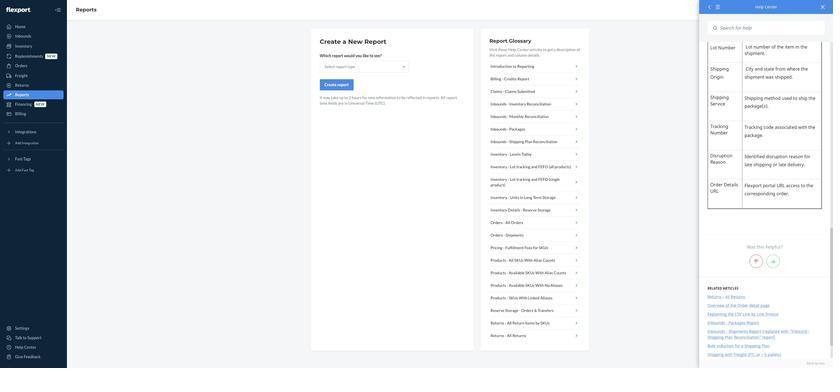 Task type: describe. For each thing, give the bounding box(es) containing it.
column
[[515, 53, 528, 57]]

with for products - available skus with no aliases
[[536, 283, 544, 288]]

to inside "button"
[[513, 64, 517, 69]]

1 vertical spatial of
[[726, 303, 730, 308]]

by inside returns - all return items by skus button
[[536, 321, 540, 325]]

"inbound
[[790, 329, 808, 334]]

- for products - all skus with alias counts button
[[507, 258, 508, 263]]

0 vertical spatial center
[[765, 4, 777, 9]]

- up returns - all return items by skus
[[519, 308, 521, 313]]

packages for inbounds - packages report
[[729, 320, 746, 325]]

help center link
[[3, 343, 64, 352]]

skus up products - available skus with no aliases
[[526, 270, 535, 275]]

report up the "these"
[[490, 38, 508, 44]]

1 horizontal spatial by
[[752, 311, 756, 317]]

0 vertical spatial in
[[423, 95, 426, 100]]

center inside visit these help center articles to get a description of the report and column details.
[[517, 47, 529, 52]]

report for inbounds - packages report
[[747, 320, 760, 325]]

pallets)
[[768, 352, 782, 357]]

to inside button
[[23, 335, 27, 340]]

products for products - all skus with alias counts
[[491, 258, 506, 263]]

2 vertical spatial storage
[[505, 308, 519, 313]]

products - available skus with alias counts button
[[490, 267, 581, 279]]

fefo for (all
[[539, 164, 548, 169]]

report for inbounds - shipments report (replaced with "inbound - shipping plan reconciliation" report)
[[749, 329, 762, 334]]

to left 2
[[344, 95, 348, 100]]

- for inventory - lot tracking and fefo (single product) button
[[508, 177, 510, 182]]

orders for orders - shipments
[[491, 233, 503, 237]]

orders for orders
[[15, 63, 27, 68]]

2 vertical spatial for
[[735, 343, 741, 349]]

select report type
[[325, 64, 355, 69]]

to right "like"
[[370, 53, 374, 58]]

time
[[366, 101, 374, 105]]

inbounds - monthly reconciliation
[[491, 114, 549, 119]]

get
[[548, 47, 553, 52]]

- down inbounds - packages report
[[727, 329, 728, 334]]

today
[[522, 152, 532, 157]]

the inside visit these help center articles to get a description of the report and column details.
[[490, 53, 495, 57]]

tracking for (all
[[517, 164, 531, 169]]

pricing - fulfillment fees for skus
[[491, 245, 548, 250]]

new inside it may take up to 2 hours for new information to be reflected in reports. all report time fields are in universal time (utc).
[[368, 95, 375, 100]]

universal
[[349, 101, 365, 105]]

which
[[320, 53, 331, 58]]

inventory - lot tracking and fefo (all products)
[[491, 164, 571, 169]]

products - skus with linked aliases button
[[490, 292, 581, 304]]

inbounds - monthly reconciliation button
[[490, 111, 581, 123]]

introduction
[[491, 64, 512, 69]]

elevio by dixa
[[807, 361, 825, 365]]

it may take up to 2 hours for new information to be reflected in reports. all report time fields are in universal time (utc).
[[320, 95, 457, 105]]

this
[[757, 244, 765, 250]]

with for products - available skus with alias counts
[[536, 270, 544, 275]]

- for returns - all return items by skus button
[[505, 321, 507, 325]]

tag
[[29, 168, 34, 172]]

- for pricing - fulfillment fees for skus button
[[504, 245, 505, 250]]

inventory - units in long term storage
[[491, 195, 556, 200]]

reserve inside reserve storage - orders & transfers button
[[491, 308, 505, 313]]

1 vertical spatial reports link
[[3, 90, 64, 99]]

reserve storage - orders & transfers
[[491, 308, 554, 313]]

and for inventory - lot tracking and fefo (all products)
[[531, 164, 538, 169]]

it
[[320, 95, 323, 100]]

integrations button
[[3, 128, 64, 136]]

inventory for inventory - lot tracking and fefo (all products)
[[491, 164, 508, 169]]

2 vertical spatial a
[[742, 343, 744, 349]]

counts for products - all skus with alias counts
[[543, 258, 555, 263]]

reserve inside inventory details - reserve storage button
[[523, 208, 537, 212]]

2 vertical spatial reconciliation
[[533, 139, 558, 144]]

and for inventory - lot tracking and fefo (single product)
[[531, 177, 538, 182]]

create report
[[325, 82, 349, 87]]

orders link
[[3, 61, 64, 70]]

products)
[[555, 164, 571, 169]]

inventory - levels today button
[[490, 148, 581, 161]]

product)
[[491, 183, 506, 187]]

close navigation image
[[55, 7, 61, 13]]

- right details
[[521, 208, 522, 212]]

helpful?
[[766, 244, 783, 250]]

details
[[508, 208, 520, 212]]

pricing
[[491, 245, 503, 250]]

inventory - lot tracking and fefo (single product)
[[491, 177, 560, 187]]

description
[[557, 47, 576, 52]]

support
[[27, 335, 41, 340]]

like
[[363, 53, 369, 58]]

add integration link
[[3, 139, 64, 148]]

shipments for orders
[[506, 233, 524, 237]]

2 vertical spatial the
[[728, 311, 734, 317]]

submitted
[[518, 89, 535, 94]]

inventory for inventory - units in long term storage
[[491, 195, 508, 200]]

for inside button
[[533, 245, 538, 250]]

orders for orders - all orders
[[491, 220, 503, 225]]

alias for products - all skus with alias counts
[[534, 258, 542, 263]]

>
[[762, 352, 764, 357]]

take
[[331, 95, 339, 100]]

items
[[525, 321, 535, 325]]

2 horizontal spatial help
[[756, 4, 764, 9]]

all for products - all skus with alias counts button
[[509, 258, 514, 263]]

shipping inside 'inbounds - shipments report (replaced with "inbound - shipping plan reconciliation" report)'
[[708, 335, 724, 340]]

add integration
[[15, 141, 39, 145]]

inventory link
[[3, 42, 64, 51]]

skus down pricing - fulfillment fees for skus
[[515, 258, 524, 263]]

page
[[761, 303, 770, 308]]

1 vertical spatial freight
[[734, 352, 747, 357]]

0 vertical spatial returns - all returns
[[708, 294, 746, 299]]

products - available skus with no aliases button
[[490, 279, 581, 292]]

elevio by dixa link
[[708, 361, 825, 365]]

inbounds - packages report
[[708, 320, 760, 325]]

(single
[[549, 177, 560, 182]]

0 vertical spatial a
[[343, 38, 347, 45]]

(replaced
[[763, 329, 780, 334]]

orders left &
[[522, 308, 534, 313]]

give feedback button
[[3, 352, 64, 361]]

to left the be
[[397, 95, 401, 100]]

reporting
[[518, 64, 535, 69]]

fields
[[328, 101, 338, 105]]

fast tags button
[[3, 155, 64, 164]]

0 horizontal spatial with
[[725, 352, 733, 357]]

orders down details
[[511, 220, 523, 225]]

report for create a new report
[[365, 38, 387, 45]]

csv
[[735, 311, 742, 317]]

add for add integration
[[15, 141, 21, 145]]

add fast tag
[[15, 168, 34, 172]]

1 vertical spatial the
[[731, 303, 737, 308]]

alias for products - available skus with alias counts
[[545, 270, 553, 275]]

transfers
[[538, 308, 554, 313]]

freight link
[[3, 71, 64, 80]]

inbounds - packages button
[[490, 123, 581, 136]]

2 vertical spatial help
[[15, 345, 23, 350]]

inbounds for inbounds
[[15, 34, 31, 39]]

overview
[[708, 303, 725, 308]]

are
[[338, 101, 344, 105]]

replenishments
[[15, 54, 43, 59]]

order
[[738, 303, 749, 308]]

available for products - available skus with no aliases
[[509, 283, 525, 288]]

1 horizontal spatial reports link
[[76, 7, 97, 13]]

these
[[498, 47, 508, 52]]

0 horizontal spatial center
[[24, 345, 36, 350]]

1 vertical spatial storage
[[538, 208, 551, 212]]

feedback
[[24, 354, 41, 359]]

linked
[[529, 296, 540, 300]]

0 horizontal spatial reports
[[15, 92, 29, 97]]

visit these help center articles to get a description of the report and column details.
[[490, 47, 580, 57]]

shipments for inbounds
[[729, 329, 748, 334]]

products for products - available skus with no aliases
[[491, 283, 506, 288]]

orders - all orders button
[[490, 217, 581, 229]]

- down explaining
[[727, 320, 728, 325]]

explaining
[[708, 311, 727, 317]]

returns - all returns inside button
[[491, 333, 526, 338]]

to inside visit these help center articles to get a description of the report and column details.
[[543, 47, 547, 52]]

products - available skus with no aliases
[[491, 283, 563, 288]]

type
[[348, 64, 355, 69]]

billing for billing - credits report
[[491, 76, 502, 81]]

inbounds for inbounds - packages report
[[708, 320, 726, 325]]

inventory for inventory - lot tracking and fefo (single product)
[[491, 177, 508, 182]]

home
[[15, 24, 26, 29]]

information
[[376, 95, 396, 100]]

report inside visit these help center articles to get a description of the report and column details.
[[496, 53, 507, 57]]

claims - claims submitted button
[[490, 85, 581, 98]]

billing - credits report
[[491, 76, 530, 81]]

orders - shipments button
[[490, 229, 581, 242]]

reconciliation for inbounds - inventory reconciliation
[[527, 102, 551, 106]]

- for orders - shipments button
[[504, 233, 505, 237]]

articles inside visit these help center articles to get a description of the report and column details.
[[530, 47, 543, 52]]

tracking for (single
[[517, 177, 531, 182]]

hours
[[352, 95, 362, 100]]

fefo for (single
[[539, 177, 548, 182]]

create report button
[[320, 79, 354, 90]]

details.
[[528, 53, 540, 57]]

integration
[[22, 141, 39, 145]]

inbounds for inbounds - shipping plan reconciliation
[[491, 139, 507, 144]]

2 line from the left
[[757, 311, 765, 317]]

(ftl
[[748, 352, 756, 357]]

inbounds for inbounds - monthly reconciliation
[[491, 114, 507, 119]]



Task type: locate. For each thing, give the bounding box(es) containing it.
0 vertical spatial billing
[[491, 76, 502, 81]]

1 horizontal spatial in
[[423, 95, 426, 100]]

new up orders link
[[47, 54, 56, 58]]

1 vertical spatial a
[[554, 47, 556, 52]]

tracking down inventory - lot tracking and fefo (all products)
[[517, 177, 531, 182]]

reconciliation
[[527, 102, 551, 106], [525, 114, 549, 119], [533, 139, 558, 144]]

products
[[491, 258, 506, 263], [491, 270, 506, 275], [491, 283, 506, 288], [491, 296, 506, 300]]

2 horizontal spatial new
[[368, 95, 375, 100]]

help inside visit these help center articles to get a description of the report and column details.
[[508, 47, 517, 52]]

may
[[323, 95, 330, 100]]

0 horizontal spatial a
[[343, 38, 347, 45]]

fefo left the (single
[[539, 177, 548, 182]]

help up give at left bottom
[[15, 345, 23, 350]]

1 horizontal spatial center
[[517, 47, 529, 52]]

- for products - available skus with alias counts button
[[507, 270, 508, 275]]

returns - all returns
[[708, 294, 746, 299], [491, 333, 526, 338]]

skus down the transfers
[[541, 321, 550, 325]]

or
[[757, 352, 761, 357]]

invoice
[[766, 311, 779, 317]]

shipping inside button
[[510, 139, 524, 144]]

with inside button
[[536, 283, 544, 288]]

integrations
[[15, 129, 36, 134]]

with for products - all skus with alias counts
[[525, 258, 533, 263]]

with inside 'button'
[[519, 296, 528, 300]]

a right 'get'
[[554, 47, 556, 52]]

- inside 'button'
[[508, 102, 509, 106]]

1 fefo from the top
[[539, 164, 548, 169]]

and inside the "inventory - lot tracking and fefo (single product)"
[[531, 177, 538, 182]]

inventory up the product)
[[491, 177, 508, 182]]

by down detail
[[752, 311, 756, 317]]

storage down term
[[538, 208, 551, 212]]

with
[[525, 258, 533, 263], [536, 270, 544, 275], [536, 283, 544, 288], [519, 296, 528, 300]]

- up inventory - units in long term storage
[[508, 177, 510, 182]]

inbounds inside the inbounds - monthly reconciliation button
[[491, 114, 507, 119]]

report right reports.
[[446, 95, 457, 100]]

1 tracking from the top
[[517, 164, 531, 169]]

1 horizontal spatial of
[[726, 303, 730, 308]]

orders up orders - shipments
[[491, 220, 503, 225]]

all down fulfillment
[[509, 258, 514, 263]]

orders - all orders
[[491, 220, 523, 225]]

inventory inside 'button'
[[510, 102, 526, 106]]

packages for inbounds - packages
[[510, 127, 526, 131]]

and inside visit these help center articles to get a description of the report and column details.
[[508, 53, 514, 57]]

freight up returns link
[[15, 73, 28, 78]]

products - all skus with alias counts button
[[490, 254, 581, 267]]

reconciliation"
[[734, 335, 762, 340]]

2 add from the top
[[15, 168, 21, 172]]

2 vertical spatial in
[[520, 195, 523, 200]]

available inside button
[[509, 283, 525, 288]]

add for add fast tag
[[15, 168, 21, 172]]

inventory - levels today
[[491, 152, 532, 157]]

lot for inventory - lot tracking and fefo (all products)
[[510, 164, 516, 169]]

fast left tag
[[22, 168, 28, 172]]

inbounds inside inbounds link
[[15, 34, 31, 39]]

with down induction
[[725, 352, 733, 357]]

0 vertical spatial freight
[[15, 73, 28, 78]]

storage
[[543, 195, 556, 200], [538, 208, 551, 212], [505, 308, 519, 313]]

report inside it may take up to 2 hours for new information to be reflected in reports. all report time fields are in universal time (utc).
[[446, 95, 457, 100]]

products inside 'button'
[[491, 296, 506, 300]]

with down products - all skus with alias counts button
[[536, 270, 544, 275]]

products for products - skus with linked aliases
[[491, 296, 506, 300]]

1 vertical spatial plan
[[725, 335, 733, 340]]

- inside button
[[507, 283, 508, 288]]

add fast tag link
[[3, 166, 64, 175]]

skus inside button
[[526, 283, 535, 288]]

add left 'integration'
[[15, 141, 21, 145]]

- for inventory - levels today button in the right top of the page
[[508, 152, 510, 157]]

0 horizontal spatial freight
[[15, 73, 28, 78]]

1 horizontal spatial freight
[[734, 352, 747, 357]]

all for orders - all orders button
[[506, 220, 511, 225]]

1 horizontal spatial with
[[781, 329, 789, 334]]

available for products - available skus with alias counts
[[509, 270, 525, 275]]

3 products from the top
[[491, 283, 506, 288]]

packages down csv
[[729, 320, 746, 325]]

0 vertical spatial help
[[756, 4, 764, 9]]

all for returns - all return items by skus button
[[507, 321, 512, 325]]

by inside elevio by dixa link
[[816, 361, 819, 365]]

shipping down bulk
[[708, 352, 724, 357]]

claims down billing - credits report
[[491, 89, 502, 94]]

orders up pricing
[[491, 233, 503, 237]]

plan up induction
[[725, 335, 733, 340]]

would
[[344, 53, 355, 58]]

flexport logo image
[[6, 7, 31, 13]]

1 vertical spatial reports
[[15, 92, 29, 97]]

1 horizontal spatial returns - all returns
[[708, 294, 746, 299]]

talk to support
[[15, 335, 41, 340]]

- for billing - credits report button
[[502, 76, 504, 81]]

report inside button
[[338, 82, 349, 87]]

aliases inside 'button'
[[541, 296, 553, 300]]

report down reporting
[[518, 76, 530, 81]]

returns - all returns button
[[490, 330, 581, 342]]

1 line from the left
[[743, 311, 751, 317]]

settings link
[[3, 324, 64, 333]]

lot inside the "inventory - lot tracking and fefo (single product)"
[[510, 177, 516, 182]]

detail
[[750, 303, 760, 308]]

inventory for inventory
[[15, 44, 32, 49]]

0 horizontal spatial of
[[577, 47, 580, 52]]

0 horizontal spatial plan
[[525, 139, 533, 144]]

tracking
[[517, 164, 531, 169], [517, 177, 531, 182]]

packages down monthly
[[510, 127, 526, 131]]

a
[[343, 38, 347, 45], [554, 47, 556, 52], [742, 343, 744, 349]]

- for inventory - units in long term storage button
[[508, 195, 510, 200]]

inbounds - inventory reconciliation button
[[490, 98, 581, 111]]

fulfillment
[[506, 245, 524, 250]]

0 vertical spatial lot
[[510, 164, 516, 169]]

- left the levels
[[508, 152, 510, 157]]

2 tracking from the top
[[517, 177, 531, 182]]

1 vertical spatial lot
[[510, 177, 516, 182]]

inventory for inventory - levels today
[[491, 152, 508, 157]]

report for create report
[[338, 82, 349, 87]]

shipments inside button
[[506, 233, 524, 237]]

skus down products - available skus with alias counts
[[526, 283, 535, 288]]

0 vertical spatial reconciliation
[[527, 102, 551, 106]]

2 horizontal spatial plan
[[762, 343, 770, 349]]

return
[[513, 321, 525, 325]]

- for 'returns - all returns' button
[[505, 333, 507, 338]]

freight down bulk induction for a shipping plan
[[734, 352, 747, 357]]

of right "description"
[[577, 47, 580, 52]]

0 vertical spatial with
[[781, 329, 789, 334]]

which report would you like to see?
[[320, 53, 382, 58]]

1 horizontal spatial a
[[554, 47, 556, 52]]

- down returns - all return items by skus
[[505, 333, 507, 338]]

inbounds inside inbounds - packages button
[[491, 127, 507, 131]]

reconciliation inside 'button'
[[527, 102, 551, 106]]

0 vertical spatial reports link
[[76, 7, 97, 13]]

0 horizontal spatial reports link
[[3, 90, 64, 99]]

with right (replaced
[[781, 329, 789, 334]]

inbounds for inbounds - inventory reconciliation
[[491, 102, 507, 106]]

0 vertical spatial storage
[[543, 195, 556, 200]]

2 vertical spatial and
[[531, 177, 538, 182]]

counts for products - available skus with alias counts
[[554, 270, 566, 275]]

all inside it may take up to 2 hours for new information to be reflected in reports. all report time fields are in universal time (utc).
[[441, 95, 446, 100]]

center
[[765, 4, 777, 9], [517, 47, 529, 52], [24, 345, 36, 350]]

0 vertical spatial of
[[577, 47, 580, 52]]

alias down pricing - fulfillment fees for skus button
[[534, 258, 542, 263]]

0 horizontal spatial in
[[345, 101, 348, 105]]

- for inbounds - inventory reconciliation 'button'
[[508, 102, 509, 106]]

by
[[752, 311, 756, 317], [536, 321, 540, 325], [816, 361, 819, 365]]

long
[[524, 195, 533, 200]]

packages inside button
[[510, 127, 526, 131]]

2 vertical spatial new
[[36, 102, 45, 106]]

the left the order
[[731, 303, 737, 308]]

all down related articles
[[726, 294, 730, 299]]

- up products - skus with linked aliases
[[507, 283, 508, 288]]

inventory up orders - all orders
[[491, 208, 508, 212]]

plan up 6
[[762, 343, 770, 349]]

products inside button
[[491, 283, 506, 288]]

1 vertical spatial for
[[533, 245, 538, 250]]

available inside button
[[509, 270, 525, 275]]

monthly
[[510, 114, 524, 119]]

0 horizontal spatial claims
[[491, 89, 502, 94]]

0 horizontal spatial reserve
[[491, 308, 505, 313]]

to left reporting
[[513, 64, 517, 69]]

inventory left the levels
[[491, 152, 508, 157]]

a up 'shipping with freight (ftl or > 6  pallets)'
[[742, 343, 744, 349]]

with left no
[[536, 283, 544, 288]]

1 vertical spatial billing
[[15, 111, 26, 116]]

center down talk to support
[[24, 345, 36, 350]]

create inside button
[[325, 82, 337, 87]]

&
[[534, 308, 537, 313]]

(all
[[549, 164, 554, 169]]

orders down replenishments
[[15, 63, 27, 68]]

0 horizontal spatial help center
[[15, 345, 36, 350]]

1 horizontal spatial billing
[[491, 76, 502, 81]]

0 horizontal spatial packages
[[510, 127, 526, 131]]

to right the talk
[[23, 335, 27, 340]]

lot for inventory - lot tracking and fefo (single product)
[[510, 177, 516, 182]]

0 vertical spatial fast
[[15, 157, 23, 161]]

report for select report type
[[336, 64, 347, 69]]

report for billing - credits report
[[518, 76, 530, 81]]

center up column
[[517, 47, 529, 52]]

- for inventory - lot tracking and fefo (all products) button
[[508, 164, 510, 169]]

1 add from the top
[[15, 141, 21, 145]]

inbounds down claims - claims submitted
[[491, 102, 507, 106]]

give feedback
[[15, 354, 41, 359]]

help center up give feedback
[[15, 345, 36, 350]]

orders inside button
[[491, 233, 503, 237]]

0 vertical spatial counts
[[543, 258, 555, 263]]

time
[[320, 101, 328, 105]]

- down claims - claims submitted
[[508, 102, 509, 106]]

report up select report type
[[332, 53, 343, 58]]

counts
[[543, 258, 555, 263], [554, 270, 566, 275]]

inbounds
[[15, 34, 31, 39], [491, 102, 507, 106], [491, 114, 507, 119], [491, 127, 507, 131], [491, 139, 507, 144], [708, 320, 726, 325], [708, 329, 726, 334]]

financing
[[15, 102, 32, 107]]

returns - all returns down "return"
[[491, 333, 526, 338]]

and
[[508, 53, 514, 57], [531, 164, 538, 169], [531, 177, 538, 182]]

1 vertical spatial aliases
[[541, 296, 553, 300]]

2 lot from the top
[[510, 177, 516, 182]]

2 vertical spatial center
[[24, 345, 36, 350]]

0 horizontal spatial new
[[36, 102, 45, 106]]

- for products - skus with linked aliases 'button'
[[507, 296, 508, 300]]

1 horizontal spatial packages
[[729, 320, 746, 325]]

4 products from the top
[[491, 296, 506, 300]]

billing link
[[3, 109, 64, 118]]

settings
[[15, 326, 29, 331]]

inbounds - packages
[[491, 127, 526, 131]]

0 horizontal spatial by
[[536, 321, 540, 325]]

claims down credits
[[505, 89, 517, 94]]

billing
[[491, 76, 502, 81], [15, 111, 26, 116]]

shipping up the levels
[[510, 139, 524, 144]]

1 available from the top
[[509, 270, 525, 275]]

with inside 'inbounds - shipments report (replaced with "inbound - shipping plan reconciliation" report)'
[[781, 329, 789, 334]]

1 horizontal spatial reserve
[[523, 208, 537, 212]]

inbounds down home
[[15, 34, 31, 39]]

0 vertical spatial help center
[[756, 4, 777, 9]]

of inside visit these help center articles to get a description of the report and column details.
[[577, 47, 580, 52]]

billing down financing
[[15, 111, 26, 116]]

1 vertical spatial articles
[[723, 286, 739, 291]]

reconciliation for inbounds - monthly reconciliation
[[525, 114, 549, 119]]

fast inside dropdown button
[[15, 157, 23, 161]]

1 horizontal spatial line
[[757, 311, 765, 317]]

1 claims from the left
[[491, 89, 502, 94]]

reserve
[[523, 208, 537, 212], [491, 308, 505, 313]]

lot up units
[[510, 177, 516, 182]]

reports
[[76, 7, 97, 13], [15, 92, 29, 97]]

fast left tags
[[15, 157, 23, 161]]

inbounds inside the inbounds - shipping plan reconciliation button
[[491, 139, 507, 144]]

explaining the csv line by line invoice
[[708, 311, 779, 317]]

introduction to reporting
[[491, 64, 535, 69]]

related articles
[[708, 286, 739, 291]]

new for financing
[[36, 102, 45, 106]]

report up reconciliation"
[[749, 329, 762, 334]]

1 lot from the top
[[510, 164, 516, 169]]

returns - all return items by skus
[[491, 321, 550, 325]]

create for create report
[[325, 82, 337, 87]]

line
[[743, 311, 751, 317], [757, 311, 765, 317]]

1 horizontal spatial for
[[533, 245, 538, 250]]

new up billing link
[[36, 102, 45, 106]]

shipping up bulk
[[708, 335, 724, 340]]

for right fees
[[533, 245, 538, 250]]

lot inside inventory - lot tracking and fefo (all products) button
[[510, 164, 516, 169]]

fast tags
[[15, 157, 31, 161]]

- for products - available skus with no aliases button
[[507, 283, 508, 288]]

- left "return"
[[505, 321, 507, 325]]

a inside visit these help center articles to get a description of the report and column details.
[[554, 47, 556, 52]]

tracking down today
[[517, 164, 531, 169]]

1 horizontal spatial help center
[[756, 4, 777, 9]]

skus inside 'button'
[[509, 296, 518, 300]]

- inside button
[[504, 233, 505, 237]]

2 fefo from the top
[[539, 177, 548, 182]]

2 available from the top
[[509, 283, 525, 288]]

2 horizontal spatial a
[[742, 343, 744, 349]]

dixa
[[819, 361, 825, 365]]

0 vertical spatial reports
[[76, 7, 97, 13]]

0 horizontal spatial billing
[[15, 111, 26, 116]]

inventory inside the "inventory - lot tracking and fefo (single product)"
[[491, 177, 508, 182]]

1 vertical spatial by
[[536, 321, 540, 325]]

inbounds inside inbounds - inventory reconciliation 'button'
[[491, 102, 507, 106]]

new for replenishments
[[47, 54, 56, 58]]

all right reports.
[[441, 95, 446, 100]]

storage up "return"
[[505, 308, 519, 313]]

0 vertical spatial for
[[362, 95, 367, 100]]

1 vertical spatial alias
[[545, 270, 553, 275]]

aliases inside button
[[551, 283, 563, 288]]

reserve storage - orders & transfers button
[[490, 304, 581, 317]]

2 horizontal spatial in
[[520, 195, 523, 200]]

create for create a new report
[[320, 38, 341, 45]]

0 vertical spatial packages
[[510, 127, 526, 131]]

new
[[348, 38, 363, 45]]

the down "visit" on the top
[[490, 53, 495, 57]]

- down fulfillment
[[507, 258, 508, 263]]

- inside the "inventory - lot tracking and fefo (single product)"
[[508, 177, 510, 182]]

- down inbounds - monthly reconciliation
[[508, 127, 509, 131]]

- up reserve storage - orders & transfers
[[507, 296, 508, 300]]

products for products - available skus with alias counts
[[491, 270, 506, 275]]

inbounds for inbounds - packages
[[491, 127, 507, 131]]

1 horizontal spatial new
[[47, 54, 56, 58]]

1 horizontal spatial shipments
[[729, 329, 748, 334]]

report down the "these"
[[496, 53, 507, 57]]

inbounds inside 'inbounds - shipments report (replaced with "inbound - shipping plan reconciliation" report)'
[[708, 329, 726, 334]]

report)
[[763, 335, 776, 340]]

induction
[[717, 343, 734, 349]]

levels
[[510, 152, 521, 157]]

inbounds - shipping plan reconciliation button
[[490, 136, 581, 148]]

2 horizontal spatial center
[[765, 4, 777, 9]]

add inside "link"
[[15, 141, 21, 145]]

- down related articles
[[723, 294, 725, 299]]

was this helpful?
[[747, 244, 783, 250]]

tracking inside the "inventory - lot tracking and fefo (single product)"
[[517, 177, 531, 182]]

inbounds down inbounds - monthly reconciliation
[[491, 127, 507, 131]]

1 vertical spatial fast
[[22, 168, 28, 172]]

inventory - units in long term storage button
[[490, 191, 581, 204]]

0 vertical spatial new
[[47, 54, 56, 58]]

- for orders - all orders button
[[504, 220, 505, 225]]

shipments inside 'inbounds - shipments report (replaced with "inbound - shipping plan reconciliation" report)'
[[729, 329, 748, 334]]

0 vertical spatial aliases
[[551, 283, 563, 288]]

the
[[490, 53, 495, 57], [731, 303, 737, 308], [728, 311, 734, 317]]

1 products from the top
[[491, 258, 506, 263]]

shipping up (ftl
[[745, 343, 761, 349]]

plan inside 'inbounds - shipments report (replaced with "inbound - shipping plan reconciliation" report)'
[[725, 335, 733, 340]]

- for claims - claims submitted button
[[503, 89, 505, 94]]

no
[[545, 283, 550, 288]]

lot down inventory - levels today
[[510, 164, 516, 169]]

(utc).
[[375, 101, 386, 105]]

add down "fast tags"
[[15, 168, 21, 172]]

1 vertical spatial reserve
[[491, 308, 505, 313]]

aliases right no
[[551, 283, 563, 288]]

2 products from the top
[[491, 270, 506, 275]]

and down inventory - lot tracking and fefo (all products) button
[[531, 177, 538, 182]]

1 vertical spatial help
[[508, 47, 517, 52]]

0 vertical spatial alias
[[534, 258, 542, 263]]

1 vertical spatial shipments
[[729, 329, 748, 334]]

report inside button
[[518, 76, 530, 81]]

2 horizontal spatial for
[[735, 343, 741, 349]]

all for 'returns - all returns' button
[[507, 333, 512, 338]]

billing inside button
[[491, 76, 502, 81]]

reconciliation down claims - claims submitted button
[[527, 102, 551, 106]]

- for the inbounds - shipping plan reconciliation button
[[508, 139, 509, 144]]

inventory for inventory details - reserve storage
[[491, 208, 508, 212]]

inventory - lot tracking and fefo (all products) button
[[490, 161, 581, 173]]

0 horizontal spatial help
[[15, 345, 23, 350]]

shipping with freight (ftl or > 6  pallets)
[[708, 352, 782, 357]]

1 horizontal spatial articles
[[723, 286, 739, 291]]

report for which report would you like to see?
[[332, 53, 343, 58]]

create
[[320, 38, 341, 45], [325, 82, 337, 87]]

inbounds for inbounds - shipments report (replaced with "inbound - shipping plan reconciliation" report)
[[708, 329, 726, 334]]

2 vertical spatial by
[[816, 361, 819, 365]]

shipping
[[510, 139, 524, 144], [708, 335, 724, 340], [745, 343, 761, 349], [708, 352, 724, 357]]

- down inventory - levels today
[[508, 164, 510, 169]]

1 vertical spatial in
[[345, 101, 348, 105]]

center up 'search' search field
[[765, 4, 777, 9]]

- down inbounds - packages
[[508, 139, 509, 144]]

0 horizontal spatial line
[[743, 311, 751, 317]]

2 claims from the left
[[505, 89, 517, 94]]

reconciliation down inbounds - inventory reconciliation 'button'
[[525, 114, 549, 119]]

line right csv
[[743, 311, 751, 317]]

tags
[[23, 157, 31, 161]]

1 vertical spatial center
[[517, 47, 529, 52]]

line down the page
[[757, 311, 765, 317]]

- left units
[[508, 195, 510, 200]]

shipments down inbounds - packages report
[[729, 329, 748, 334]]

help center up 'search' search field
[[756, 4, 777, 9]]

1 vertical spatial with
[[725, 352, 733, 357]]

for up time
[[362, 95, 367, 100]]

0 vertical spatial shipments
[[506, 233, 524, 237]]

- inside 'button'
[[507, 296, 508, 300]]

2 vertical spatial plan
[[762, 343, 770, 349]]

skus down orders - shipments button
[[539, 245, 548, 250]]

help center
[[756, 4, 777, 9], [15, 345, 36, 350]]

1 vertical spatial tracking
[[517, 177, 531, 182]]

available up products - skus with linked aliases
[[509, 283, 525, 288]]

bulk induction for a shipping plan
[[708, 343, 770, 349]]

orders
[[15, 63, 27, 68], [491, 220, 503, 225], [511, 220, 523, 225], [491, 233, 503, 237], [522, 308, 534, 313]]

reports.
[[427, 95, 440, 100]]

0 horizontal spatial returns - all returns
[[491, 333, 526, 338]]

for inside it may take up to 2 hours for new information to be reflected in reports. all report time fields are in universal time (utc).
[[362, 95, 367, 100]]

select
[[325, 64, 335, 69]]

claims
[[491, 89, 502, 94], [505, 89, 517, 94]]

1 horizontal spatial reports
[[76, 7, 97, 13]]

- right "inbound
[[809, 329, 810, 334]]

in inside inventory - units in long term storage button
[[520, 195, 523, 200]]

of
[[577, 47, 580, 52], [726, 303, 730, 308]]

all up orders - shipments
[[506, 220, 511, 225]]

0 horizontal spatial alias
[[534, 258, 542, 263]]

Search search field
[[717, 21, 825, 35]]

fefo inside the "inventory - lot tracking and fefo (single product)"
[[539, 177, 548, 182]]

billing for billing
[[15, 111, 26, 116]]

0 vertical spatial tracking
[[517, 164, 531, 169]]

0 vertical spatial add
[[15, 141, 21, 145]]

plan inside button
[[525, 139, 533, 144]]

report inside 'inbounds - shipments report (replaced with "inbound - shipping plan reconciliation" report)'
[[749, 329, 762, 334]]

- for inbounds - packages button
[[508, 127, 509, 131]]

- for the inbounds - monthly reconciliation button
[[508, 114, 509, 119]]

to left 'get'
[[543, 47, 547, 52]]

for up 'shipping with freight (ftl or > 6  pallets)'
[[735, 343, 741, 349]]

0 vertical spatial articles
[[530, 47, 543, 52]]



Task type: vqa. For each thing, say whether or not it's contained in the screenshot.
Open notifications image
no



